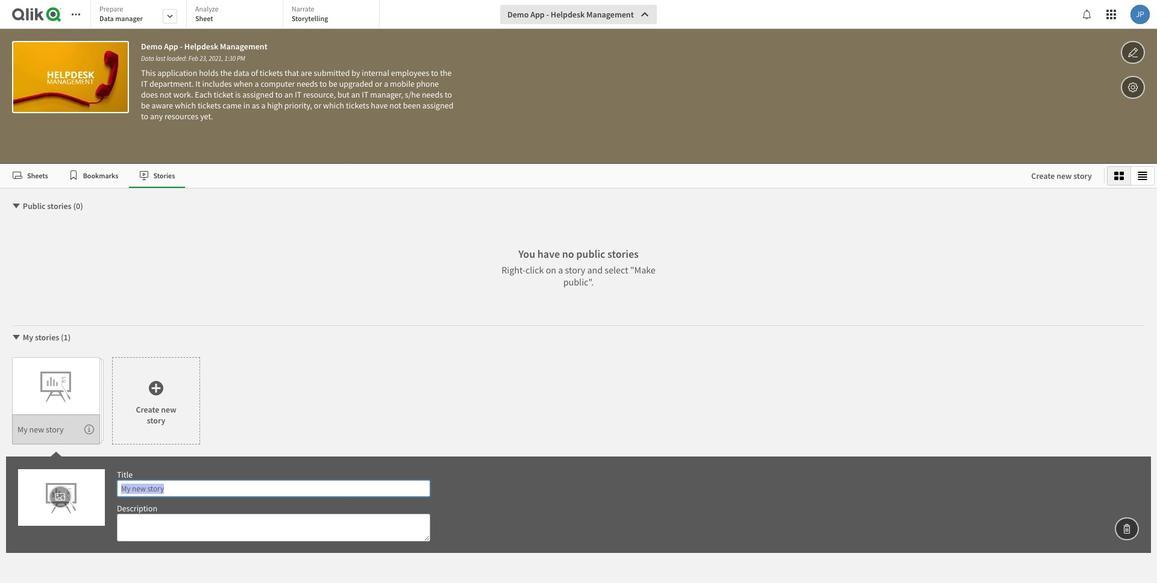 Task type: vqa. For each thing, say whether or not it's contained in the screenshot.
the 1 MB
no



Task type: locate. For each thing, give the bounding box(es) containing it.
by
[[352, 68, 360, 78]]

data
[[234, 68, 249, 78]]

23,
[[200, 54, 208, 63]]

0 horizontal spatial create new story
[[136, 404, 176, 426]]

1 horizontal spatial management
[[587, 9, 634, 20]]

or right upgraded
[[375, 78, 383, 89]]

a
[[255, 78, 259, 89], [384, 78, 388, 89], [261, 100, 266, 111], [559, 264, 563, 276]]

or right priority,
[[314, 100, 322, 111]]

0 horizontal spatial an
[[284, 89, 293, 100]]

create inside create new story
[[136, 404, 159, 415]]

needs right "s/he"
[[422, 89, 443, 100]]

1 vertical spatial new
[[161, 404, 176, 415]]

helpdesk for demo app - helpdesk management data last loaded: feb 23, 2021, 1:30 pm this application holds the data of tickets that are submitted by internal employees to the it department. it includes when a computer needs to be upgraded or a mobile phone does not work. each ticket is assigned to an it resource, but an it manager, s/he needs to be aware which tickets came in as a high priority, or which tickets have not been assigned to any resources yet.
[[184, 41, 218, 52]]

be left but
[[329, 78, 338, 89]]

no
[[562, 247, 574, 261]]

app for demo app - helpdesk management
[[531, 9, 545, 20]]

any
[[150, 111, 163, 122]]

tickets left came
[[198, 100, 221, 111]]

it left manager,
[[362, 89, 369, 100]]

0 horizontal spatial which
[[175, 100, 196, 111]]

stories left (0)
[[47, 201, 72, 212]]

0 horizontal spatial helpdesk
[[184, 41, 218, 52]]

- inside demo app - helpdesk management data last loaded: feb 23, 2021, 1:30 pm this application holds the data of tickets that are submitted by internal employees to the it department. it includes when a computer needs to be upgraded or a mobile phone does not work. each ticket is assigned to an it resource, but an it manager, s/he needs to be aware which tickets came in as a high priority, or which tickets have not been assigned to any resources yet.
[[180, 41, 183, 52]]

create new story
[[1032, 171, 1093, 182], [136, 404, 176, 426]]

1 horizontal spatial create new story
[[1032, 171, 1093, 182]]

1 horizontal spatial new
[[161, 404, 176, 415]]

to left priority,
[[275, 89, 283, 100]]

assigned right is
[[243, 89, 274, 100]]

mobile
[[390, 78, 415, 89]]

0 vertical spatial stories
[[47, 201, 72, 212]]

helpdesk
[[551, 9, 585, 20], [184, 41, 218, 52]]

to
[[431, 68, 439, 78], [320, 78, 327, 89], [275, 89, 283, 100], [445, 89, 452, 100], [141, 111, 148, 122]]

management for demo app - helpdesk management data last loaded: feb 23, 2021, 1:30 pm this application holds the data of tickets that are submitted by internal employees to the it department. it includes when a computer needs to be upgraded or a mobile phone does not work. each ticket is assigned to an it resource, but an it manager, s/he needs to be aware which tickets came in as a high priority, or which tickets have not been assigned to any resources yet.
[[220, 41, 268, 52]]

have down upgraded
[[371, 100, 388, 111]]

be
[[329, 78, 338, 89], [141, 100, 150, 111]]

tooltip inside my new story menu item
[[84, 425, 94, 435]]

0 horizontal spatial the
[[220, 68, 232, 78]]

collapse image left my stories (1)
[[11, 333, 21, 343]]

toolbar
[[0, 0, 1158, 164]]

stories
[[153, 171, 175, 180]]

1 vertical spatial -
[[180, 41, 183, 52]]

collapse image
[[11, 201, 21, 211], [11, 333, 21, 343]]

0 vertical spatial management
[[587, 9, 634, 20]]

collapse image for public
[[11, 201, 21, 211]]

james peterson image
[[1131, 5, 1151, 24]]

story
[[1074, 171, 1093, 182], [565, 264, 586, 276], [147, 415, 165, 426], [46, 424, 64, 435]]

2 horizontal spatial tickets
[[346, 100, 369, 111]]

an right high
[[284, 89, 293, 100]]

1 vertical spatial helpdesk
[[184, 41, 218, 52]]

demo
[[508, 9, 529, 20], [141, 41, 162, 52]]

create
[[1032, 171, 1055, 182], [136, 404, 159, 415]]

None text field
[[117, 481, 431, 497], [117, 514, 431, 542], [117, 481, 431, 497], [117, 514, 431, 542]]

in
[[244, 100, 250, 111]]

sheets button
[[2, 164, 58, 188]]

to left any
[[141, 111, 148, 122]]

1 horizontal spatial data
[[141, 54, 154, 63]]

list view image
[[1138, 171, 1148, 181]]

tooltip
[[84, 425, 94, 435]]

1 vertical spatial create new story
[[136, 404, 176, 426]]

upgraded
[[339, 78, 373, 89]]

0 vertical spatial helpdesk
[[551, 9, 585, 20]]

1 vertical spatial or
[[314, 100, 322, 111]]

application
[[158, 68, 197, 78]]

1 horizontal spatial helpdesk
[[551, 9, 585, 20]]

is
[[235, 89, 241, 100]]

- for demo app - helpdesk management
[[547, 9, 549, 20]]

click
[[526, 264, 544, 276]]

-
[[547, 9, 549, 20], [180, 41, 183, 52]]

tab list containing sheets
[[2, 164, 1020, 188]]

it left resource,
[[295, 89, 302, 100]]

and
[[588, 264, 603, 276]]

an
[[284, 89, 293, 100], [351, 89, 360, 100]]

0 vertical spatial -
[[547, 9, 549, 20]]

but
[[338, 89, 350, 100]]

1 vertical spatial have
[[538, 247, 560, 261]]

0 horizontal spatial be
[[141, 100, 150, 111]]

stories
[[47, 201, 72, 212], [608, 247, 639, 261], [35, 332, 59, 343]]

tab list
[[90, 0, 384, 30], [2, 164, 1020, 188]]

1 horizontal spatial create
[[1032, 171, 1055, 182]]

demo inside demo app - helpdesk management data last loaded: feb 23, 2021, 1:30 pm this application holds the data of tickets that are submitted by internal employees to the it department. it includes when a computer needs to be upgraded or a mobile phone does not work. each ticket is assigned to an it resource, but an it manager, s/he needs to be aware which tickets came in as a high priority, or which tickets have not been assigned to any resources yet.
[[141, 41, 162, 52]]

1 horizontal spatial -
[[547, 9, 549, 20]]

app inside demo app - helpdesk management data last loaded: feb 23, 2021, 1:30 pm this application holds the data of tickets that are submitted by internal employees to the it department. it includes when a computer needs to be upgraded or a mobile phone does not work. each ticket is assigned to an it resource, but an it manager, s/he needs to be aware which tickets came in as a high priority, or which tickets have not been assigned to any resources yet.
[[164, 41, 178, 52]]

0 vertical spatial app
[[531, 9, 545, 20]]

assigned down phone
[[423, 100, 454, 111]]

sheet
[[195, 14, 213, 23]]

a right "as"
[[261, 100, 266, 111]]

it
[[196, 78, 201, 89]]

not
[[160, 89, 172, 100], [390, 100, 402, 111]]

1 horizontal spatial app
[[531, 9, 545, 20]]

management inside demo app - helpdesk management data last loaded: feb 23, 2021, 1:30 pm this application holds the data of tickets that are submitted by internal employees to the it department. it includes when a computer needs to be upgraded or a mobile phone does not work. each ticket is assigned to an it resource, but an it manager, s/he needs to be aware which tickets came in as a high priority, or which tickets have not been assigned to any resources yet.
[[220, 41, 268, 52]]

1 vertical spatial stories
[[608, 247, 639, 261]]

1 horizontal spatial needs
[[422, 89, 443, 100]]

or
[[375, 78, 383, 89], [314, 100, 322, 111]]

2 which from the left
[[323, 100, 344, 111]]

new
[[1057, 171, 1072, 182], [161, 404, 176, 415], [29, 424, 44, 435]]

2 collapse image from the top
[[11, 333, 21, 343]]

1 vertical spatial my
[[17, 424, 28, 435]]

a right when
[[255, 78, 259, 89]]

0 vertical spatial demo
[[508, 9, 529, 20]]

0 horizontal spatial needs
[[297, 78, 318, 89]]

bookmarks button
[[58, 164, 129, 188]]

2 horizontal spatial new
[[1057, 171, 1072, 182]]

demo inside button
[[508, 9, 529, 20]]

you have no public stories application
[[0, 0, 1158, 584]]

management
[[587, 9, 634, 20], [220, 41, 268, 52]]

- inside button
[[547, 9, 549, 20]]

0 vertical spatial create
[[1032, 171, 1055, 182]]

1 horizontal spatial an
[[351, 89, 360, 100]]

public stories (0)
[[23, 201, 83, 212]]

stories up select
[[608, 247, 639, 261]]

have inside demo app - helpdesk management data last loaded: feb 23, 2021, 1:30 pm this application holds the data of tickets that are submitted by internal employees to the it department. it includes when a computer needs to be upgraded or a mobile phone does not work. each ticket is assigned to an it resource, but an it manager, s/he needs to be aware which tickets came in as a high priority, or which tickets have not been assigned to any resources yet.
[[371, 100, 388, 111]]

helpdesk inside button
[[551, 9, 585, 20]]

employees
[[391, 68, 430, 78]]

an right but
[[351, 89, 360, 100]]

my inside menu item
[[17, 424, 28, 435]]

needs
[[297, 78, 318, 89], [422, 89, 443, 100]]

2 an from the left
[[351, 89, 360, 100]]

0 vertical spatial data
[[99, 14, 114, 23]]

narrate storytelling
[[292, 4, 328, 23]]

1 horizontal spatial be
[[329, 78, 338, 89]]

0 vertical spatial create new story
[[1032, 171, 1093, 182]]

priority,
[[285, 100, 312, 111]]

app inside button
[[531, 9, 545, 20]]

assigned
[[243, 89, 274, 100], [423, 100, 454, 111]]

prepare
[[99, 4, 123, 13]]

0 horizontal spatial -
[[180, 41, 183, 52]]

delete image
[[1122, 522, 1133, 537]]

my new story menu item
[[12, 415, 100, 445]]

0 horizontal spatial have
[[371, 100, 388, 111]]

not left the been
[[390, 100, 402, 111]]

needs up priority,
[[297, 78, 318, 89]]

data down prepare
[[99, 14, 114, 23]]

toolbar containing demo app - helpdesk management
[[0, 0, 1158, 164]]

0 vertical spatial new
[[1057, 171, 1072, 182]]

1 horizontal spatial have
[[538, 247, 560, 261]]

group
[[1108, 166, 1155, 186]]

1 collapse image from the top
[[11, 201, 21, 211]]

1 horizontal spatial which
[[323, 100, 344, 111]]

pm
[[237, 54, 245, 63]]

my
[[23, 332, 33, 343], [17, 424, 28, 435]]

the right phone
[[440, 68, 452, 78]]

1 vertical spatial app
[[164, 41, 178, 52]]

1 vertical spatial data
[[141, 54, 154, 63]]

tickets
[[260, 68, 283, 78], [198, 100, 221, 111], [346, 100, 369, 111]]

1 horizontal spatial tickets
[[260, 68, 283, 78]]

tickets right 'of'
[[260, 68, 283, 78]]

create new story inside button
[[1032, 171, 1093, 182]]

0 vertical spatial my
[[23, 332, 33, 343]]

1 vertical spatial tab list
[[2, 164, 1020, 188]]

2 vertical spatial stories
[[35, 332, 59, 343]]

have inside 'you have no public stories right-click on a story and select "make public".'
[[538, 247, 560, 261]]

0 vertical spatial collapse image
[[11, 201, 21, 211]]

my new story
[[17, 424, 64, 435]]

be left any
[[141, 100, 150, 111]]

0 vertical spatial or
[[375, 78, 383, 89]]

it
[[141, 78, 148, 89], [295, 89, 302, 100], [362, 89, 369, 100]]

1 which from the left
[[175, 100, 196, 111]]

demo app - helpdesk management button
[[500, 5, 657, 24]]

have up on
[[538, 247, 560, 261]]

the
[[220, 68, 232, 78], [440, 68, 452, 78]]

data inside prepare data manager
[[99, 14, 114, 23]]

0 horizontal spatial data
[[99, 14, 114, 23]]

1 vertical spatial collapse image
[[11, 333, 21, 343]]

analyze sheet
[[195, 4, 219, 23]]

to right are
[[320, 78, 327, 89]]

management inside button
[[587, 9, 634, 20]]

edit image
[[1128, 45, 1139, 60]]

0 horizontal spatial demo
[[141, 41, 162, 52]]

have
[[371, 100, 388, 111], [538, 247, 560, 261]]

1 vertical spatial demo
[[141, 41, 162, 52]]

0 horizontal spatial management
[[220, 41, 268, 52]]

which
[[175, 100, 196, 111], [323, 100, 344, 111]]

collapse image left public
[[11, 201, 21, 211]]

it left department.
[[141, 78, 148, 89]]

2 horizontal spatial it
[[362, 89, 369, 100]]

1 horizontal spatial demo
[[508, 9, 529, 20]]

not right does
[[160, 89, 172, 100]]

data left last
[[141, 54, 154, 63]]

story inside menu item
[[46, 424, 64, 435]]

0 vertical spatial tab list
[[90, 0, 384, 30]]

a right on
[[559, 264, 563, 276]]

a inside 'you have no public stories right-click on a story and select "make public".'
[[559, 264, 563, 276]]

1 vertical spatial create
[[136, 404, 159, 415]]

the down 1:30
[[220, 68, 232, 78]]

helpdesk inside demo app - helpdesk management data last loaded: feb 23, 2021, 1:30 pm this application holds the data of tickets that are submitted by internal employees to the it department. it includes when a computer needs to be upgraded or a mobile phone does not work. each ticket is assigned to an it resource, but an it manager, s/he needs to be aware which tickets came in as a high priority, or which tickets have not been assigned to any resources yet.
[[184, 41, 218, 52]]

(1)
[[61, 332, 71, 343]]

0 horizontal spatial new
[[29, 424, 44, 435]]

stories button
[[129, 164, 185, 188]]

1 vertical spatial management
[[220, 41, 268, 52]]

data
[[99, 14, 114, 23], [141, 54, 154, 63]]

2 vertical spatial new
[[29, 424, 44, 435]]

public
[[577, 247, 606, 261]]

0 vertical spatial have
[[371, 100, 388, 111]]

tickets down upgraded
[[346, 100, 369, 111]]

0 horizontal spatial app
[[164, 41, 178, 52]]

my stories (1)
[[23, 332, 71, 343]]

1 horizontal spatial the
[[440, 68, 452, 78]]

stories left '(1)'
[[35, 332, 59, 343]]

public
[[23, 201, 46, 212]]

0 horizontal spatial create
[[136, 404, 159, 415]]

story inside button
[[1074, 171, 1093, 182]]

when
[[234, 78, 253, 89]]

2021,
[[209, 54, 223, 63]]

which right aware at the top left of the page
[[175, 100, 196, 111]]

helpdesk for demo app - helpdesk management
[[551, 9, 585, 20]]

which down upgraded
[[323, 100, 344, 111]]



Task type: describe. For each thing, give the bounding box(es) containing it.
prepare data manager
[[99, 4, 143, 23]]

high
[[267, 100, 283, 111]]

analyze
[[195, 4, 219, 13]]

0 vertical spatial be
[[329, 78, 338, 89]]

my for my new story
[[17, 424, 28, 435]]

internal
[[362, 68, 390, 78]]

demo for demo app - helpdesk management
[[508, 9, 529, 20]]

stories inside 'you have no public stories right-click on a story and select "make public".'
[[608, 247, 639, 261]]

phone
[[417, 78, 439, 89]]

holds
[[199, 68, 219, 78]]

1 horizontal spatial not
[[390, 100, 402, 111]]

work.
[[173, 89, 193, 100]]

my new story sheet is selected. press the spacebar or enter key to open my new story sheet. use the right and left arrow keys to navigate. element
[[12, 358, 100, 445]]

are
[[301, 68, 312, 78]]

"make
[[631, 264, 656, 276]]

tab list containing prepare
[[90, 0, 384, 30]]

includes
[[202, 78, 232, 89]]

app for demo app - helpdesk management data last loaded: feb 23, 2021, 1:30 pm this application holds the data of tickets that are submitted by internal employees to the it department. it includes when a computer needs to be upgraded or a mobile phone does not work. each ticket is assigned to an it resource, but an it manager, s/he needs to be aware which tickets came in as a high priority, or which tickets have not been assigned to any resources yet.
[[164, 41, 178, 52]]

been
[[403, 100, 421, 111]]

0 horizontal spatial assigned
[[243, 89, 274, 100]]

storytelling
[[292, 14, 328, 23]]

1 horizontal spatial or
[[375, 78, 383, 89]]

1 an from the left
[[284, 89, 293, 100]]

you have no public stories right-click on a story and select "make public".
[[502, 247, 656, 288]]

2 the from the left
[[440, 68, 452, 78]]

loaded:
[[167, 54, 187, 63]]

select
[[605, 264, 629, 276]]

s/he
[[405, 89, 420, 100]]

to right phone
[[445, 89, 452, 100]]

demo app - helpdesk management data last loaded: feb 23, 2021, 1:30 pm this application holds the data of tickets that are submitted by internal employees to the it department. it includes when a computer needs to be upgraded or a mobile phone does not work. each ticket is assigned to an it resource, but an it manager, s/he needs to be aware which tickets came in as a high priority, or which tickets have not been assigned to any resources yet.
[[141, 41, 455, 122]]

submitted
[[314, 68, 350, 78]]

you
[[519, 247, 536, 261]]

does
[[141, 89, 158, 100]]

1:30
[[225, 54, 236, 63]]

feb
[[189, 54, 198, 63]]

narrate
[[292, 4, 315, 13]]

ticket
[[214, 89, 234, 100]]

resource,
[[303, 89, 336, 100]]

1 horizontal spatial it
[[295, 89, 302, 100]]

title
[[117, 470, 133, 481]]

my for my stories (1)
[[23, 332, 33, 343]]

0 horizontal spatial tickets
[[198, 100, 221, 111]]

yet.
[[200, 111, 213, 122]]

new inside create new story button
[[1057, 171, 1072, 182]]

as
[[252, 100, 260, 111]]

stories for (0)
[[47, 201, 72, 212]]

stories for (1)
[[35, 332, 59, 343]]

grid view image
[[1115, 171, 1125, 181]]

demo for demo app - helpdesk management data last loaded: feb 23, 2021, 1:30 pm this application holds the data of tickets that are submitted by internal employees to the it department. it includes when a computer needs to be upgraded or a mobile phone does not work. each ticket is assigned to an it resource, but an it manager, s/he needs to be aware which tickets came in as a high priority, or which tickets have not been assigned to any resources yet.
[[141, 41, 162, 52]]

right-
[[502, 264, 526, 276]]

public".
[[564, 276, 594, 288]]

0 horizontal spatial it
[[141, 78, 148, 89]]

of
[[251, 68, 258, 78]]

create new story button
[[1022, 166, 1102, 186]]

(0)
[[73, 201, 83, 212]]

computer
[[261, 78, 295, 89]]

to right employees at the left top of the page
[[431, 68, 439, 78]]

each
[[195, 89, 212, 100]]

data inside demo app - helpdesk management data last loaded: feb 23, 2021, 1:30 pm this application holds the data of tickets that are submitted by internal employees to the it department. it includes when a computer needs to be upgraded or a mobile phone does not work. each ticket is assigned to an it resource, but an it manager, s/he needs to be aware which tickets came in as a high priority, or which tickets have not been assigned to any resources yet.
[[141, 54, 154, 63]]

resources
[[165, 111, 199, 122]]

aware
[[152, 100, 173, 111]]

collapse image for my
[[11, 333, 21, 343]]

new inside my new story menu item
[[29, 424, 44, 435]]

- for demo app - helpdesk management data last loaded: feb 23, 2021, 1:30 pm this application holds the data of tickets that are submitted by internal employees to the it department. it includes when a computer needs to be upgraded or a mobile phone does not work. each ticket is assigned to an it resource, but an it manager, s/he needs to be aware which tickets came in as a high priority, or which tickets have not been assigned to any resources yet.
[[180, 41, 183, 52]]

sheets
[[27, 171, 48, 180]]

1 vertical spatial be
[[141, 100, 150, 111]]

story inside 'you have no public stories right-click on a story and select "make public".'
[[565, 264, 586, 276]]

app options image
[[1128, 80, 1139, 95]]

manager
[[115, 14, 143, 23]]

last
[[156, 54, 166, 63]]

bookmarks
[[83, 171, 118, 180]]

a left "mobile"
[[384, 78, 388, 89]]

1 horizontal spatial assigned
[[423, 100, 454, 111]]

this
[[141, 68, 156, 78]]

came
[[223, 100, 242, 111]]

manager,
[[370, 89, 403, 100]]

description
[[117, 504, 157, 514]]

create inside button
[[1032, 171, 1055, 182]]

change thumbnail image
[[55, 490, 66, 505]]

management for demo app - helpdesk management
[[587, 9, 634, 20]]

that
[[285, 68, 299, 78]]

group inside you have no public stories application
[[1108, 166, 1155, 186]]

on
[[546, 264, 557, 276]]

department.
[[150, 78, 194, 89]]

1 the from the left
[[220, 68, 232, 78]]

0 horizontal spatial not
[[160, 89, 172, 100]]

0 horizontal spatial or
[[314, 100, 322, 111]]

demo app - helpdesk management
[[508, 9, 634, 20]]



